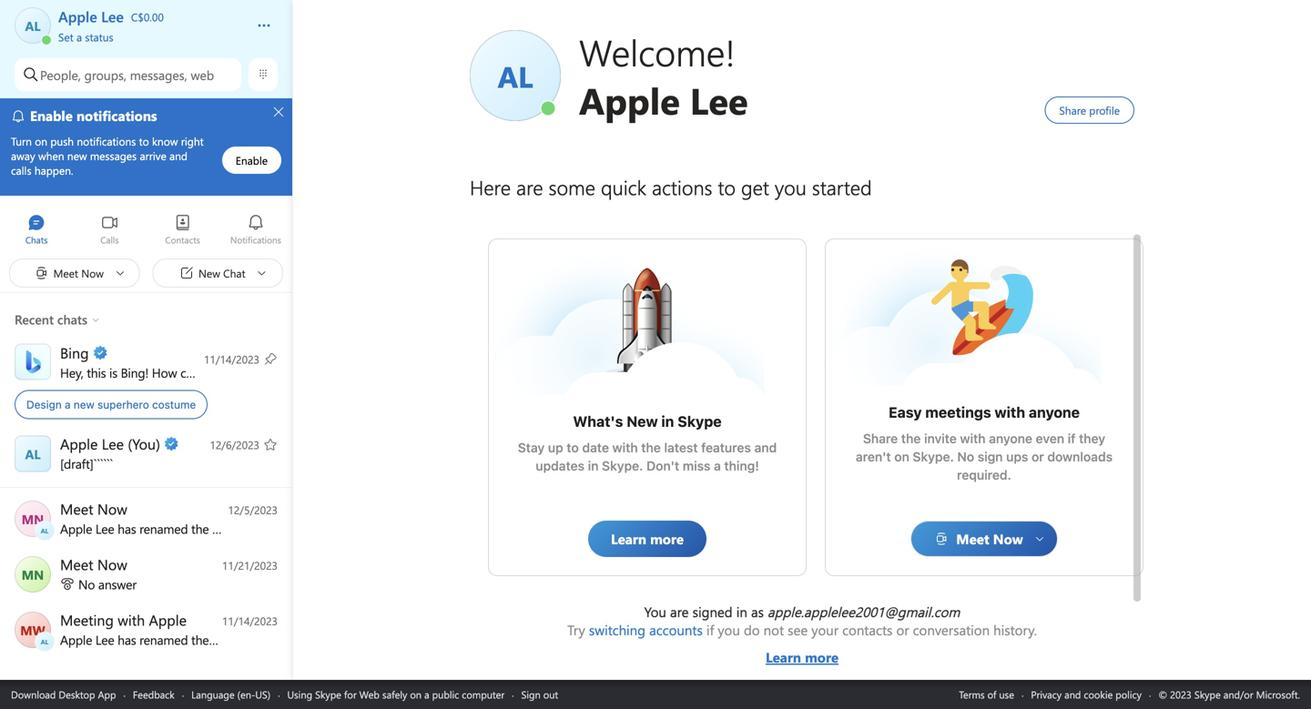 Task type: locate. For each thing, give the bounding box(es) containing it.
1 vertical spatial you
[[718, 621, 740, 639]]

using skype for web safely on a public computer link
[[287, 688, 505, 702]]

skype.
[[913, 449, 954, 464], [602, 459, 643, 474]]

language
[[191, 688, 235, 702]]

design a new superhero costume
[[26, 398, 196, 411]]

[draft] ``````
[[60, 455, 113, 472]]

in down date
[[588, 459, 599, 474]]

accounts
[[649, 621, 703, 639]]

1 horizontal spatial or
[[1032, 449, 1044, 464]]

0 horizontal spatial if
[[707, 621, 714, 639]]

1 horizontal spatial on
[[895, 449, 910, 464]]

contacts
[[842, 621, 893, 639]]

0 vertical spatial in
[[662, 413, 674, 430]]

0 horizontal spatial the
[[641, 440, 661, 455]]

0 vertical spatial anyone
[[1029, 404, 1080, 421]]

anyone inside share the invite with anyone even if they aren't on skype. no sign ups or downloads required.
[[989, 431, 1033, 446]]

don't
[[647, 459, 679, 474]]

a left public
[[424, 688, 430, 702]]

see
[[788, 621, 808, 639]]

are
[[670, 603, 689, 621]]

bing
[[121, 364, 145, 381]]

0 vertical spatial on
[[895, 449, 910, 464]]

web
[[359, 688, 380, 702]]

policy
[[1116, 688, 1142, 702]]

people,
[[40, 66, 81, 83]]

and left 'cookie'
[[1065, 688, 1081, 702]]

skype left for
[[315, 688, 341, 702]]

no inside share the invite with anyone even if they aren't on skype. no sign ups or downloads required.
[[958, 449, 975, 464]]

anyone up even
[[1029, 404, 1080, 421]]

0 horizontal spatial or
[[897, 621, 909, 639]]

skype up latest
[[678, 413, 722, 430]]

1 vertical spatial anyone
[[989, 431, 1033, 446]]

not
[[764, 621, 784, 639]]

in inside stay up to date with the latest features and updates in skype. don't miss a thing!
[[588, 459, 599, 474]]

1 horizontal spatial no
[[958, 449, 975, 464]]

miss
[[683, 459, 711, 474]]

you right help
[[236, 364, 257, 381]]

1 horizontal spatial if
[[1068, 431, 1076, 446]]

no inside button
[[78, 576, 95, 593]]

stay
[[518, 440, 545, 455]]

no answer
[[78, 576, 137, 593]]

easy
[[889, 404, 922, 421]]

or inside "try switching accounts if you do not see your contacts or conversation history. learn more"
[[897, 621, 909, 639]]

the inside share the invite with anyone even if they aren't on skype. no sign ups or downloads required.
[[901, 431, 921, 446]]

set
[[58, 30, 74, 44]]

1 vertical spatial in
[[588, 459, 599, 474]]

with up the ups
[[995, 404, 1025, 421]]

1 horizontal spatial the
[[901, 431, 921, 446]]

downloads
[[1048, 449, 1113, 464]]

stay up to date with the latest features and updates in skype. don't miss a thing!
[[518, 440, 780, 474]]

if inside share the invite with anyone even if they aren't on skype. no sign ups or downloads required.
[[1068, 431, 1076, 446]]

0 vertical spatial or
[[1032, 449, 1044, 464]]

status
[[85, 30, 113, 44]]

in right new
[[662, 413, 674, 430]]

1 vertical spatial if
[[707, 621, 714, 639]]

anyone up the ups
[[989, 431, 1033, 446]]

tab list
[[0, 206, 292, 256]]

the down easy
[[901, 431, 921, 446]]

as
[[751, 603, 764, 621]]

a down features
[[714, 459, 721, 474]]

1 horizontal spatial skype
[[678, 413, 722, 430]]

0 vertical spatial you
[[236, 364, 257, 381]]

language (en-us)
[[191, 688, 271, 702]]

thing!
[[724, 459, 759, 474]]

1 vertical spatial no
[[78, 576, 95, 593]]

anyone
[[1029, 404, 1080, 421], [989, 431, 1033, 446]]

1 vertical spatial on
[[410, 688, 422, 702]]

a left new
[[65, 398, 71, 411]]

to
[[567, 440, 579, 455]]

1 horizontal spatial skype.
[[913, 449, 954, 464]]

skype. down date
[[602, 459, 643, 474]]

0 horizontal spatial with
[[612, 440, 638, 455]]

you
[[236, 364, 257, 381], [718, 621, 740, 639]]

switching
[[589, 621, 646, 639]]

you inside "try switching accounts if you do not see your contacts or conversation history. learn more"
[[718, 621, 740, 639]]

share the invite with anyone even if they aren't on skype. no sign ups or downloads required.
[[856, 431, 1116, 483]]

hey,
[[60, 364, 83, 381]]

1 vertical spatial skype
[[315, 688, 341, 702]]

you are signed in as
[[644, 603, 768, 621]]

0 horizontal spatial no
[[78, 576, 95, 593]]

0 horizontal spatial skype.
[[602, 459, 643, 474]]

0 horizontal spatial in
[[588, 459, 599, 474]]

1 vertical spatial or
[[897, 621, 909, 639]]

on down share
[[895, 449, 910, 464]]

how
[[152, 364, 177, 381]]

try switching accounts if you do not see your contacts or conversation history. learn more
[[567, 621, 1037, 667]]

safely
[[382, 688, 407, 702]]

in left as
[[736, 603, 748, 621]]

language (en-us) link
[[191, 688, 271, 702]]

for
[[344, 688, 357, 702]]

or right contacts
[[897, 621, 909, 639]]

and
[[755, 440, 777, 455], [1065, 688, 1081, 702]]

with right date
[[612, 440, 638, 455]]

1 horizontal spatial and
[[1065, 688, 1081, 702]]

learn
[[766, 648, 801, 667]]

people, groups, messages, web button
[[15, 58, 241, 91]]

and inside stay up to date with the latest features and updates in skype. don't miss a thing!
[[755, 440, 777, 455]]

a right 'set'
[[76, 30, 82, 44]]

no left answer
[[78, 576, 95, 593]]

the up don't
[[641, 440, 661, 455]]

0 vertical spatial if
[[1068, 431, 1076, 446]]

privacy
[[1031, 688, 1062, 702]]

0 vertical spatial and
[[755, 440, 777, 455]]

skype. down invite
[[913, 449, 954, 464]]

using skype for web safely on a public computer
[[287, 688, 505, 702]]

design
[[26, 398, 62, 411]]

if up downloads
[[1068, 431, 1076, 446]]

aren't
[[856, 449, 891, 464]]

on right the safely
[[410, 688, 422, 702]]

1 horizontal spatial with
[[960, 431, 986, 446]]

up
[[548, 440, 563, 455]]

0 horizontal spatial skype
[[315, 688, 341, 702]]

history.
[[994, 621, 1037, 639]]

no answer button
[[0, 549, 292, 603]]

0 horizontal spatial and
[[755, 440, 777, 455]]

0 vertical spatial no
[[958, 449, 975, 464]]

more
[[805, 648, 839, 667]]

no left sign
[[958, 449, 975, 464]]

[draft]
[[60, 455, 93, 472]]

or
[[1032, 449, 1044, 464], [897, 621, 909, 639]]

with
[[995, 404, 1025, 421], [960, 431, 986, 446], [612, 440, 638, 455]]

1 horizontal spatial you
[[718, 621, 740, 639]]

using
[[287, 688, 312, 702]]

you left do
[[718, 621, 740, 639]]

you
[[644, 603, 667, 621]]

ups
[[1006, 449, 1028, 464]]

skype. inside share the invite with anyone even if they aren't on skype. no sign ups or downloads required.
[[913, 449, 954, 464]]

of
[[988, 688, 997, 702]]

with up sign
[[960, 431, 986, 446]]

if right accounts
[[707, 621, 714, 639]]

and up thing! at the bottom right of page
[[755, 440, 777, 455]]

or right the ups
[[1032, 449, 1044, 464]]

a
[[76, 30, 82, 44], [65, 398, 71, 411], [714, 459, 721, 474], [424, 688, 430, 702]]

skype
[[678, 413, 722, 430], [315, 688, 341, 702]]

us)
[[255, 688, 271, 702]]

sign
[[978, 449, 1003, 464]]

2 horizontal spatial in
[[736, 603, 748, 621]]

download desktop app link
[[11, 688, 116, 702]]



Task type: describe. For each thing, give the bounding box(es) containing it.
0 horizontal spatial on
[[410, 688, 422, 702]]

i
[[203, 364, 206, 381]]

sign out link
[[521, 688, 558, 702]]

your
[[812, 621, 839, 639]]

feedback
[[133, 688, 175, 702]]

signed
[[693, 603, 733, 621]]

new
[[74, 398, 94, 411]]

download desktop app
[[11, 688, 116, 702]]

easy meetings with anyone
[[889, 404, 1080, 421]]

sign out
[[521, 688, 558, 702]]

required.
[[957, 468, 1012, 483]]

on inside share the invite with anyone even if they aren't on skype. no sign ups or downloads required.
[[895, 449, 910, 464]]

hey, this is bing ! how can i help you today?
[[60, 364, 299, 381]]

skype. inside stay up to date with the latest features and updates in skype. don't miss a thing!
[[602, 459, 643, 474]]

set a status button
[[58, 25, 239, 44]]

web
[[191, 66, 214, 83]]

1 vertical spatial and
[[1065, 688, 1081, 702]]

today?
[[260, 364, 296, 381]]

``````
[[93, 455, 113, 472]]

switching accounts link
[[589, 621, 703, 639]]

mansurfer
[[930, 258, 995, 277]]

the inside stay up to date with the latest features and updates in skype. don't miss a thing!
[[641, 440, 661, 455]]

they
[[1079, 431, 1106, 446]]

terms of use link
[[959, 688, 1014, 702]]

cookie
[[1084, 688, 1113, 702]]

0 horizontal spatial you
[[236, 364, 257, 381]]

a inside button
[[76, 30, 82, 44]]

conversation
[[913, 621, 990, 639]]

people, groups, messages, web
[[40, 66, 214, 83]]

feedback link
[[133, 688, 175, 702]]

even
[[1036, 431, 1065, 446]]

do
[[744, 621, 760, 639]]

with inside stay up to date with the latest features and updates in skype. don't miss a thing!
[[612, 440, 638, 455]]

answer
[[98, 576, 137, 593]]

learn more link
[[567, 639, 1037, 667]]

privacy and cookie policy link
[[1031, 688, 1142, 702]]

superhero
[[97, 398, 149, 411]]

desktop
[[59, 688, 95, 702]]

launch
[[593, 267, 635, 286]]

features
[[701, 440, 751, 455]]

0 vertical spatial skype
[[678, 413, 722, 430]]

what's new in skype
[[573, 413, 722, 430]]

use
[[999, 688, 1014, 702]]

with inside share the invite with anyone even if they aren't on skype. no sign ups or downloads required.
[[960, 431, 986, 446]]

if inside "try switching accounts if you do not see your contacts or conversation history. learn more"
[[707, 621, 714, 639]]

!
[[145, 364, 149, 381]]

2 horizontal spatial with
[[995, 404, 1025, 421]]

invite
[[924, 431, 957, 446]]

costume
[[152, 398, 196, 411]]

try
[[567, 621, 585, 639]]

1 horizontal spatial in
[[662, 413, 674, 430]]

share
[[863, 431, 898, 446]]

help
[[209, 364, 233, 381]]

set a status
[[58, 30, 113, 44]]

latest
[[664, 440, 698, 455]]

download
[[11, 688, 56, 702]]

computer
[[462, 688, 505, 702]]

what's
[[573, 413, 623, 430]]

can
[[180, 364, 199, 381]]

updates
[[536, 459, 585, 474]]

or inside share the invite with anyone even if they aren't on skype. no sign ups or downloads required.
[[1032, 449, 1044, 464]]

public
[[432, 688, 459, 702]]

date
[[582, 440, 609, 455]]

a inside stay up to date with the latest features and updates in skype. don't miss a thing!
[[714, 459, 721, 474]]

is
[[109, 364, 117, 381]]

meetings
[[926, 404, 991, 421]]

messages,
[[130, 66, 187, 83]]

app
[[98, 688, 116, 702]]

2 vertical spatial in
[[736, 603, 748, 621]]

(en-
[[237, 688, 255, 702]]

privacy and cookie policy
[[1031, 688, 1142, 702]]

this
[[87, 364, 106, 381]]

groups,
[[84, 66, 127, 83]]

sign
[[521, 688, 541, 702]]

new
[[627, 413, 658, 430]]



Task type: vqa. For each thing, say whether or not it's contained in the screenshot.
'computer'
yes



